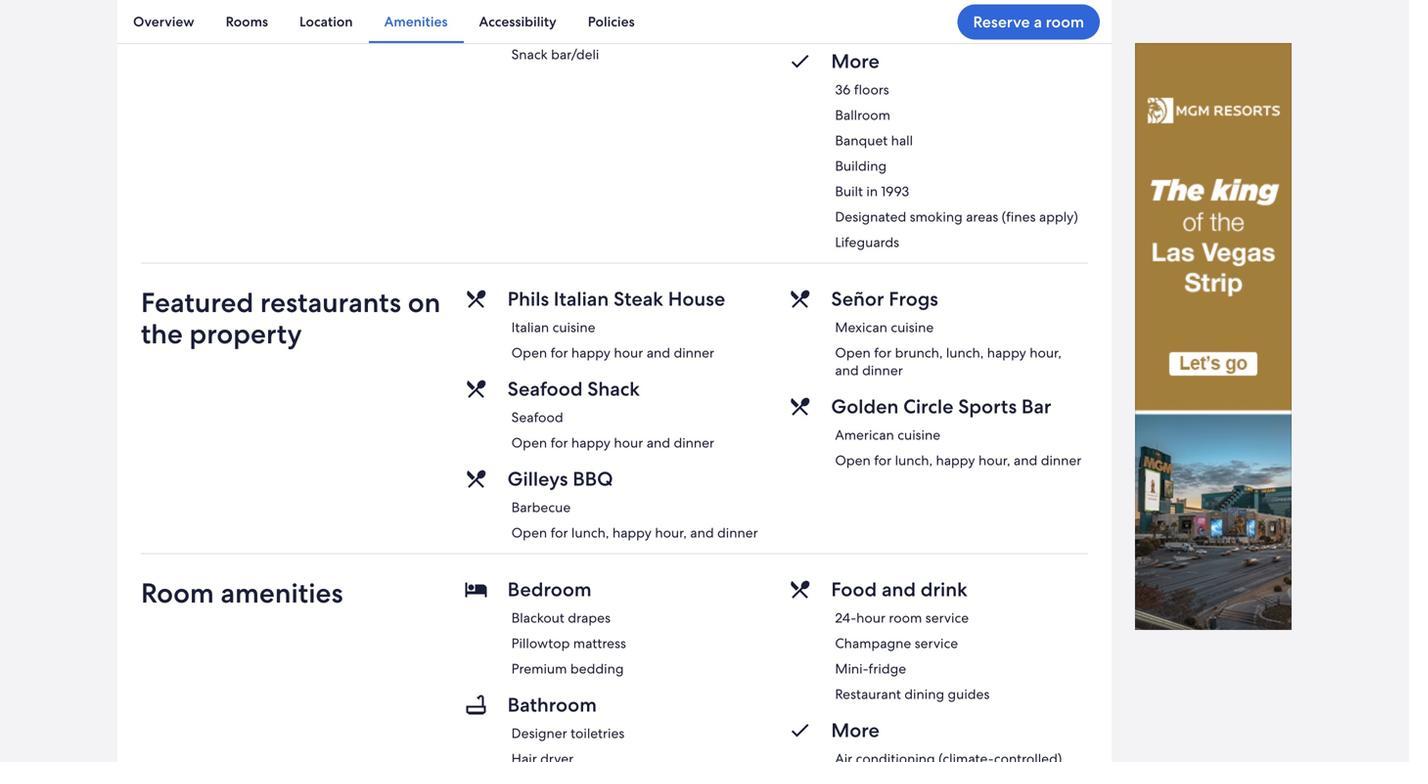 Task type: vqa. For each thing, say whether or not it's contained in the screenshot.
January 2024 element
no



Task type: describe. For each thing, give the bounding box(es) containing it.
hour, inside mexican cuisine open for brunch, lunch, happy hour, and dinner
[[1030, 344, 1062, 362]]

barbecue
[[512, 499, 571, 517]]

mexican
[[835, 319, 888, 337]]

1993
[[882, 183, 910, 200]]

on
[[408, 285, 441, 321]]

policies link
[[572, 0, 651, 43]]

steak
[[614, 287, 664, 312]]

guides
[[948, 686, 990, 704]]

house
[[668, 287, 726, 312]]

open inside barbecue open for lunch, happy hour, and dinner
[[512, 524, 547, 542]]

location
[[300, 13, 353, 30]]

dinner inside the american cuisine open for lunch, happy hour, and dinner
[[1041, 452, 1082, 470]]

cuisine for frogs
[[891, 319, 934, 337]]

room for hour
[[889, 610, 923, 627]]

bar/deli
[[551, 46, 599, 63]]

2 more from the top
[[831, 718, 880, 744]]

happy inside mexican cuisine open for brunch, lunch, happy hour, and dinner
[[988, 344, 1027, 362]]

36
[[835, 81, 851, 99]]

list containing overview
[[117, 0, 1112, 43]]

location link
[[284, 0, 369, 43]]

happy inside seafood open for happy hour and dinner
[[572, 434, 611, 452]]

hour inside seafood open for happy hour and dinner
[[614, 434, 643, 452]]

brunch,
[[895, 344, 943, 362]]

barbecue open for lunch, happy hour, and dinner
[[512, 499, 758, 542]]

rooms
[[226, 13, 268, 30]]

golden circle sports bar
[[831, 394, 1052, 420]]

drink
[[921, 577, 968, 603]]

accessibility link
[[464, 0, 572, 43]]

bbq
[[573, 467, 613, 492]]

amenities
[[384, 13, 448, 30]]

overview
[[133, 13, 194, 30]]

and inside italian cuisine open for happy hour and dinner
[[647, 344, 671, 362]]

bathroom
[[508, 693, 597, 718]]

premium
[[512, 661, 567, 678]]

in
[[867, 183, 878, 200]]

dinner inside seafood open for happy hour and dinner
[[674, 434, 715, 452]]

for inside seafood open for happy hour and dinner
[[551, 434, 568, 452]]

outdoor
[[512, 20, 566, 38]]

banquet
[[835, 132, 888, 150]]

seafood open for happy hour and dinner
[[512, 409, 715, 452]]

building
[[835, 157, 887, 175]]

phils italian steak house
[[508, 287, 726, 312]]

fridge
[[869, 661, 907, 678]]

bar
[[1022, 394, 1052, 420]]

outdoor pool snack bar/deli
[[512, 20, 599, 63]]

amenities
[[221, 576, 343, 612]]

phils
[[508, 287, 549, 312]]

seafood shack
[[508, 377, 640, 402]]

24-
[[835, 610, 857, 627]]

1 more from the top
[[831, 49, 880, 74]]

and inside the american cuisine open for lunch, happy hour, and dinner
[[1014, 452, 1038, 470]]

property
[[189, 316, 302, 352]]

pool
[[569, 20, 598, 38]]

lunch, inside mexican cuisine open for brunch, lunch, happy hour, and dinner
[[947, 344, 984, 362]]

hall
[[891, 132, 913, 150]]

cuisine for circle
[[898, 427, 941, 444]]

blackout drapes pillowtop mattress premium bedding
[[512, 610, 626, 678]]

the
[[141, 316, 183, 352]]

señor
[[831, 287, 885, 312]]

italian cuisine open for happy hour and dinner
[[512, 319, 715, 362]]

circle
[[904, 394, 954, 420]]

for for señor
[[874, 344, 892, 362]]

rooms link
[[210, 0, 284, 43]]

happy inside italian cuisine open for happy hour and dinner
[[572, 344, 611, 362]]

ballroom
[[835, 106, 891, 124]]

gilleys bbq
[[508, 467, 613, 492]]

1 horizontal spatial italian
[[554, 287, 609, 312]]

restaurants
[[260, 285, 401, 321]]



Task type: locate. For each thing, give the bounding box(es) containing it.
happy up sports in the bottom right of the page
[[988, 344, 1027, 362]]

policies
[[588, 13, 635, 30]]

open down mexican
[[835, 344, 871, 362]]

for up gilleys bbq
[[551, 434, 568, 452]]

food and drink
[[831, 577, 968, 603]]

open for golden
[[835, 452, 871, 470]]

for inside the american cuisine open for lunch, happy hour, and dinner
[[874, 452, 892, 470]]

italian inside italian cuisine open for happy hour and dinner
[[512, 319, 549, 337]]

seafood for shack
[[508, 377, 583, 402]]

for inside mexican cuisine open for brunch, lunch, happy hour, and dinner
[[874, 344, 892, 362]]

happy down golden circle sports bar
[[936, 452, 976, 470]]

room down food and drink
[[889, 610, 923, 627]]

seafood for open
[[512, 409, 564, 427]]

for down barbecue
[[551, 524, 568, 542]]

happy inside barbecue open for lunch, happy hour, and dinner
[[613, 524, 652, 542]]

pillowtop
[[512, 635, 570, 653]]

1 vertical spatial lunch,
[[895, 452, 933, 470]]

service
[[926, 610, 969, 627], [915, 635, 959, 653]]

1 horizontal spatial lunch,
[[895, 452, 933, 470]]

2 horizontal spatial lunch,
[[947, 344, 984, 362]]

shack
[[588, 377, 640, 402]]

open down barbecue
[[512, 524, 547, 542]]

more down restaurant
[[831, 718, 880, 744]]

cuisine down circle
[[898, 427, 941, 444]]

0 vertical spatial lunch,
[[947, 344, 984, 362]]

reserve
[[974, 12, 1031, 32]]

1 horizontal spatial room
[[1046, 12, 1085, 32]]

2 vertical spatial hour,
[[655, 524, 687, 542]]

room amenities
[[141, 576, 343, 612]]

0 horizontal spatial hour,
[[655, 524, 687, 542]]

open for señor
[[835, 344, 871, 362]]

service down drink
[[926, 610, 969, 627]]

lunch, inside barbecue open for lunch, happy hour, and dinner
[[572, 524, 609, 542]]

gilleys
[[508, 467, 568, 492]]

hour down shack
[[614, 434, 643, 452]]

cuisine inside italian cuisine open for happy hour and dinner
[[553, 319, 596, 337]]

open inside mexican cuisine open for brunch, lunch, happy hour, and dinner
[[835, 344, 871, 362]]

featured
[[141, 285, 254, 321]]

areas
[[966, 208, 999, 226]]

cuisine up brunch,
[[891, 319, 934, 337]]

lunch, down bbq
[[572, 524, 609, 542]]

sports
[[959, 394, 1017, 420]]

2 vertical spatial hour
[[857, 610, 886, 627]]

room
[[141, 576, 214, 612]]

open inside the american cuisine open for lunch, happy hour, and dinner
[[835, 452, 871, 470]]

open up gilleys
[[512, 434, 547, 452]]

36 floors ballroom banquet hall building built in 1993 designated smoking areas (fines apply) lifeguards
[[835, 81, 1079, 251]]

italian up italian cuisine open for happy hour and dinner
[[554, 287, 609, 312]]

designer toiletries
[[512, 725, 625, 743]]

0 horizontal spatial room
[[889, 610, 923, 627]]

0 horizontal spatial italian
[[512, 319, 549, 337]]

and inside mexican cuisine open for brunch, lunch, happy hour, and dinner
[[835, 362, 859, 380]]

señor frogs
[[831, 287, 939, 312]]

featured restaurants on the property
[[141, 285, 441, 352]]

0 vertical spatial more
[[831, 49, 880, 74]]

and inside barbecue open for lunch, happy hour, and dinner
[[690, 524, 714, 542]]

happy up seafood shack
[[572, 344, 611, 362]]

cuisine down 'phils italian steak house'
[[553, 319, 596, 337]]

food
[[831, 577, 877, 603]]

blackout
[[512, 610, 565, 627]]

room right a
[[1046, 12, 1085, 32]]

happy inside the american cuisine open for lunch, happy hour, and dinner
[[936, 452, 976, 470]]

24-hour room service champagne service mini-fridge restaurant dining guides
[[835, 610, 990, 704]]

designated
[[835, 208, 907, 226]]

hour inside italian cuisine open for happy hour and dinner
[[614, 344, 643, 362]]

1 vertical spatial italian
[[512, 319, 549, 337]]

american cuisine open for lunch, happy hour, and dinner
[[835, 427, 1082, 470]]

dinner inside mexican cuisine open for brunch, lunch, happy hour, and dinner
[[863, 362, 903, 380]]

0 vertical spatial hour
[[614, 344, 643, 362]]

for down mexican
[[874, 344, 892, 362]]

and inside seafood open for happy hour and dinner
[[647, 434, 671, 452]]

0 horizontal spatial lunch,
[[572, 524, 609, 542]]

reserve a room
[[974, 12, 1085, 32]]

service up dining
[[915, 635, 959, 653]]

0 vertical spatial service
[[926, 610, 969, 627]]

smoking
[[910, 208, 963, 226]]

floors
[[854, 81, 890, 99]]

for inside barbecue open for lunch, happy hour, and dinner
[[551, 524, 568, 542]]

hour up shack
[[614, 344, 643, 362]]

overview link
[[117, 0, 210, 43]]

happy up bbq
[[572, 434, 611, 452]]

toiletries
[[571, 725, 625, 743]]

restaurant
[[835, 686, 902, 704]]

cuisine inside the american cuisine open for lunch, happy hour, and dinner
[[898, 427, 941, 444]]

open inside seafood open for happy hour and dinner
[[512, 434, 547, 452]]

seafood
[[508, 377, 583, 402], [512, 409, 564, 427]]

happy down bbq
[[613, 524, 652, 542]]

frogs
[[889, 287, 939, 312]]

1 vertical spatial room
[[889, 610, 923, 627]]

open
[[512, 344, 547, 362], [835, 344, 871, 362], [512, 434, 547, 452], [835, 452, 871, 470], [512, 524, 547, 542]]

list
[[117, 0, 1112, 43]]

room for a
[[1046, 12, 1085, 32]]

italian down phils
[[512, 319, 549, 337]]

2 horizontal spatial hour,
[[1030, 344, 1062, 362]]

bedroom
[[508, 577, 592, 603]]

champagne
[[835, 635, 912, 653]]

dining
[[905, 686, 945, 704]]

hour, inside the american cuisine open for lunch, happy hour, and dinner
[[979, 452, 1011, 470]]

lunch, down circle
[[895, 452, 933, 470]]

0 vertical spatial room
[[1046, 12, 1085, 32]]

italian
[[554, 287, 609, 312], [512, 319, 549, 337]]

1 vertical spatial seafood
[[512, 409, 564, 427]]

for for golden
[[874, 452, 892, 470]]

hour,
[[1030, 344, 1062, 362], [979, 452, 1011, 470], [655, 524, 687, 542]]

cuisine
[[553, 319, 596, 337], [891, 319, 934, 337], [898, 427, 941, 444]]

mexican cuisine open for brunch, lunch, happy hour, and dinner
[[835, 319, 1062, 380]]

for up seafood shack
[[551, 344, 568, 362]]

for down the american
[[874, 452, 892, 470]]

for for phils
[[551, 344, 568, 362]]

mattress
[[573, 635, 626, 653]]

seafood down seafood shack
[[512, 409, 564, 427]]

0 vertical spatial seafood
[[508, 377, 583, 402]]

open inside italian cuisine open for happy hour and dinner
[[512, 344, 547, 362]]

american
[[835, 427, 895, 444]]

for inside italian cuisine open for happy hour and dinner
[[551, 344, 568, 362]]

room inside the 24-hour room service champagne service mini-fridge restaurant dining guides
[[889, 610, 923, 627]]

amenities link
[[369, 0, 464, 43]]

a
[[1034, 12, 1043, 32]]

seafood left shack
[[508, 377, 583, 402]]

reserve a room button
[[958, 4, 1100, 40]]

1 vertical spatial service
[[915, 635, 959, 653]]

golden
[[831, 394, 899, 420]]

2 vertical spatial lunch,
[[572, 524, 609, 542]]

hour, inside barbecue open for lunch, happy hour, and dinner
[[655, 524, 687, 542]]

apply)
[[1040, 208, 1079, 226]]

0 vertical spatial italian
[[554, 287, 609, 312]]

(fines
[[1002, 208, 1036, 226]]

bedding
[[571, 661, 624, 678]]

dinner inside barbecue open for lunch, happy hour, and dinner
[[718, 524, 758, 542]]

0 vertical spatial hour,
[[1030, 344, 1062, 362]]

open for phils
[[512, 344, 547, 362]]

and
[[647, 344, 671, 362], [835, 362, 859, 380], [647, 434, 671, 452], [1014, 452, 1038, 470], [690, 524, 714, 542], [882, 577, 916, 603]]

hour
[[614, 344, 643, 362], [614, 434, 643, 452], [857, 610, 886, 627]]

1 vertical spatial more
[[831, 718, 880, 744]]

lifeguards
[[835, 234, 900, 251]]

1 horizontal spatial hour,
[[979, 452, 1011, 470]]

more
[[831, 49, 880, 74], [831, 718, 880, 744]]

hour up champagne
[[857, 610, 886, 627]]

designer
[[512, 725, 568, 743]]

dinner inside italian cuisine open for happy hour and dinner
[[674, 344, 715, 362]]

cuisine for italian
[[553, 319, 596, 337]]

accessibility
[[479, 13, 557, 30]]

lunch, right brunch,
[[947, 344, 984, 362]]

hour inside the 24-hour room service champagne service mini-fridge restaurant dining guides
[[857, 610, 886, 627]]

room
[[1046, 12, 1085, 32], [889, 610, 923, 627]]

for
[[551, 344, 568, 362], [874, 344, 892, 362], [551, 434, 568, 452], [874, 452, 892, 470], [551, 524, 568, 542]]

lunch, inside the american cuisine open for lunch, happy hour, and dinner
[[895, 452, 933, 470]]

mini-
[[835, 661, 869, 678]]

room inside reserve a room "button"
[[1046, 12, 1085, 32]]

snack
[[512, 46, 548, 63]]

drapes
[[568, 610, 611, 627]]

seafood inside seafood open for happy hour and dinner
[[512, 409, 564, 427]]

open down phils
[[512, 344, 547, 362]]

lunch,
[[947, 344, 984, 362], [895, 452, 933, 470], [572, 524, 609, 542]]

1 vertical spatial hour
[[614, 434, 643, 452]]

1 vertical spatial hour,
[[979, 452, 1011, 470]]

built
[[835, 183, 863, 200]]

open down the american
[[835, 452, 871, 470]]

more up 36
[[831, 49, 880, 74]]

cuisine inside mexican cuisine open for brunch, lunch, happy hour, and dinner
[[891, 319, 934, 337]]



